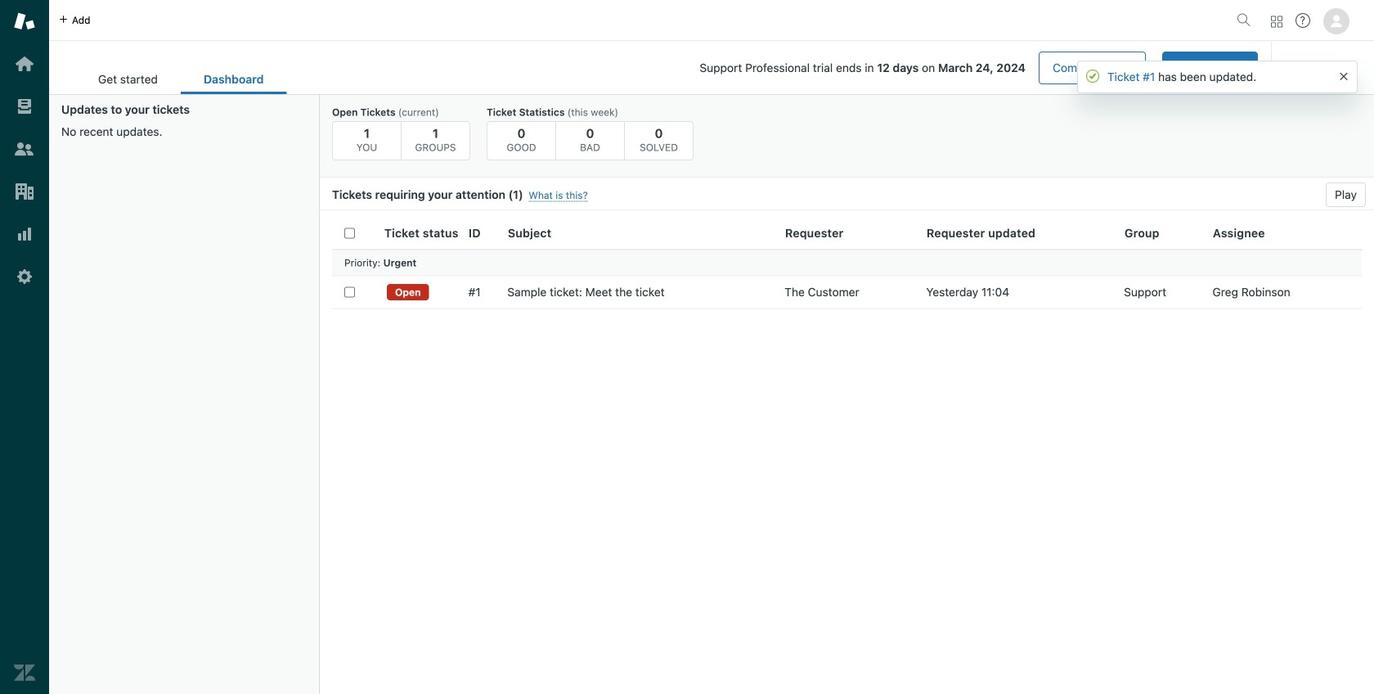 Task type: describe. For each thing, give the bounding box(es) containing it.
get started image
[[14, 53, 35, 74]]

customers image
[[14, 138, 35, 160]]

views image
[[14, 96, 35, 117]]

main element
[[0, 0, 49, 694]]

zendesk products image
[[1272, 16, 1283, 27]]

admin image
[[14, 266, 35, 287]]

zendesk image
[[14, 662, 35, 683]]



Task type: vqa. For each thing, say whether or not it's contained in the screenshot.
Main element
yes



Task type: locate. For each thing, give the bounding box(es) containing it.
Select All Tickets checkbox
[[345, 228, 355, 238]]

grid
[[320, 217, 1375, 694]]

tab
[[75, 64, 181, 94]]

get help image
[[1296, 13, 1311, 28]]

tab list
[[75, 64, 287, 94]]

organizations image
[[14, 181, 35, 202]]

March 24, 2024 text field
[[939, 61, 1026, 74]]

zendesk support image
[[14, 11, 35, 32]]

None checkbox
[[345, 287, 355, 297]]

reporting image
[[14, 223, 35, 245]]



